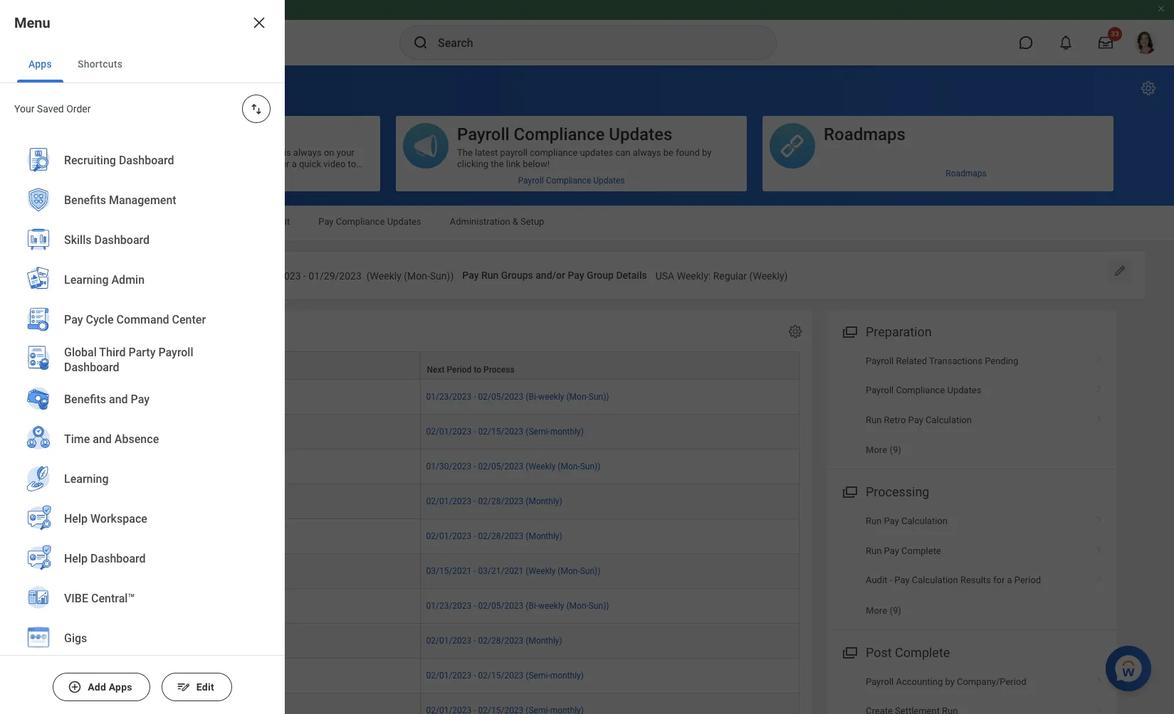 Task type: describe. For each thing, give the bounding box(es) containing it.
inbox large image
[[1099, 36, 1113, 50]]

pay run groups and/or pay group details
[[462, 270, 647, 281]]

administration & setup
[[450, 216, 544, 227]]

payroll down below! on the left of page
[[518, 176, 544, 186]]

cycle inside global navigation dialog
[[86, 313, 114, 327]]

apps inside add apps button
[[109, 682, 132, 693]]

weekly for gbr weekly
[[66, 567, 93, 577]]

(mon- for 01/23/2023 - 01/29/2023  (weekly (mon-sun))
[[404, 271, 430, 282]]

regional
[[147, 671, 180, 681]]

pay group button
[[42, 352, 420, 379]]

payroll accounting by company/period list
[[827, 668, 1117, 715]]

learning for learning
[[64, 473, 109, 486]]

row containing can bi-weekly
[[41, 380, 800, 415]]

recruiting dashboard link
[[17, 141, 268, 182]]

gigs
[[64, 632, 87, 646]]

updates
[[580, 147, 613, 158]]

progress
[[39, 216, 76, 227]]

01/29/2023
[[309, 271, 362, 282]]

pay down run pay complete
[[894, 575, 910, 586]]

(monthly) for fra monthly
[[526, 497, 562, 507]]

2 & from the left
[[512, 216, 518, 227]]

01/30/2023 - 02/05/2023  (weekly (mon-sun)) link
[[426, 459, 600, 472]]

02/01/2023 - 02/28/2023  (monthly) link for gbr monthly
[[426, 529, 562, 542]]

- for 02/01/2023 - 02/15/2023  (semi-monthly) link associated with usa semi-monthly admin regional
[[474, 671, 476, 681]]

payroll up latest
[[457, 125, 510, 145]]

sun)) for 01/30/2023 - 02/05/2023  (weekly (mon-sun))
[[580, 462, 600, 472]]

the
[[457, 147, 473, 158]]

usa weekly: regular (weekly)
[[656, 271, 788, 282]]

your
[[14, 103, 34, 115]]

can for can semi-monthly
[[48, 427, 65, 437]]

- for 01/23/2023 - 02/05/2023  (bi-weekly (mon-sun)) link for can bi-weekly
[[474, 392, 476, 402]]

01/23/2023 - 02/05/2023  (bi-weekly (mon-sun)) for usa bi-weekly
[[426, 601, 609, 611]]

add apps button
[[53, 674, 150, 702]]

post for post complete
[[866, 646, 892, 661]]

being a payroll professional, we know year-end is always on your mind. with so much going on, we've put together a quick video to remind you of some important concepts to help keep your stress down! button
[[29, 116, 380, 192]]

remind
[[90, 170, 119, 181]]

and/or
[[536, 270, 565, 281]]

preparation
[[866, 324, 932, 339]]

know
[[222, 147, 244, 158]]

link
[[506, 159, 520, 169]]

1 horizontal spatial payroll compliance updates link
[[827, 376, 1117, 406]]

(bi- for can bi-weekly
[[526, 392, 538, 402]]

usa for usa weekly: regular (weekly)
[[656, 271, 674, 282]]

america
[[160, 271, 197, 282]]

03/21/2021
[[478, 567, 524, 577]]

of inside 'being a payroll professional, we know year-end is always on your mind. with so much going on, we've put together a quick video to remind you of some important concepts to help keep your stress down!'
[[138, 170, 147, 181]]

can
[[615, 147, 630, 158]]

1 vertical spatial roadmaps
[[946, 168, 987, 178]]

pending
[[985, 356, 1018, 367]]

01/23/2023 for can bi-weekly
[[426, 392, 472, 402]]

(monthly) for usa monthly
[[526, 636, 562, 646]]

found
[[676, 147, 700, 158]]

put
[[239, 159, 253, 169]]

01/23/2023 - 02/05/2023  (bi-weekly (mon-sun)) link for usa bi-weekly
[[426, 599, 609, 611]]

run pay calculation link
[[827, 507, 1117, 537]]

the latest payroll compliance updates can always be found by clicking the link below!
[[457, 147, 712, 169]]

payroll for below!
[[500, 147, 528, 158]]

in progress
[[28, 216, 76, 227]]

help
[[268, 170, 285, 181]]

run for run pay calculation
[[866, 516, 882, 527]]

benefits and pay link
[[17, 380, 268, 421]]

pay right and/or
[[568, 270, 584, 281]]

row containing usa monthly
[[41, 624, 800, 659]]

02/01/2023 - 02/28/2023  (monthly) link for usa monthly
[[426, 634, 562, 646]]

usa for usa monthly
[[48, 636, 64, 646]]

roadmaps button
[[763, 116, 1114, 170]]

monthly for gbr monthly
[[66, 532, 97, 542]]

- for 02/01/2023 - 02/28/2023  (monthly) 'link' associated with gbr monthly
[[474, 532, 476, 542]]

payroll accounting by company/period link
[[827, 668, 1117, 697]]

weekly inside can bi-weekly 'link'
[[77, 392, 103, 402]]

groups
[[501, 270, 533, 281]]

post complete
[[866, 646, 950, 661]]

run pay calculation
[[866, 516, 948, 527]]

management
[[109, 194, 176, 207]]

pay cycle command center inside global navigation dialog
[[64, 313, 206, 327]]

02/28/2023 for fra monthly
[[478, 497, 524, 507]]

row containing can semi-monthly
[[41, 415, 800, 450]]

01/30/2023 - 02/05/2023  (weekly (mon-sun))
[[426, 462, 600, 472]]

audit - pay calculation results for a period link
[[827, 566, 1117, 596]]

can bi-weekly
[[48, 392, 103, 402]]

gbr monthly
[[48, 532, 97, 542]]

payroll inside "link"
[[866, 677, 894, 688]]

monthly for usa monthly
[[66, 636, 97, 646]]

transactions
[[929, 356, 982, 367]]

help workspace link
[[17, 500, 268, 541]]

related
[[896, 356, 927, 367]]

sort image
[[249, 102, 263, 116]]

clicking
[[457, 159, 489, 169]]

professional,
[[153, 147, 206, 158]]

02/01/2023 - 02/28/2023  (monthly) for fra monthly
[[426, 497, 562, 507]]

with
[[116, 159, 134, 169]]

latest
[[475, 147, 498, 158]]

quick
[[299, 159, 321, 169]]

02/01/2023 - 02/15/2023  (semi-monthly) link for can semi-monthly
[[426, 424, 584, 437]]

chevron right image for payroll related transactions pending
[[1090, 351, 1109, 365]]

payroll inside global third party payroll dashboard
[[158, 346, 193, 359]]

pay right the retro
[[908, 415, 923, 425]]

country element
[[86, 261, 197, 287]]

(semi- for usa semi-monthly admin regional
[[526, 671, 550, 681]]

help dashboard link
[[17, 540, 268, 581]]

compliance up 'compliance'
[[514, 125, 605, 145]]

run for run retro pay calculation
[[866, 415, 882, 425]]

list containing recruiting dashboard
[[0, 0, 285, 671]]

1 vertical spatial your
[[310, 170, 327, 181]]

monthly) for can semi-monthly
[[550, 427, 584, 437]]

we've
[[214, 159, 237, 169]]

skills
[[64, 234, 92, 247]]

to inside popup button
[[474, 365, 481, 375]]

row containing usa semi-monthly admin regional
[[41, 659, 800, 694]]

on
[[324, 147, 334, 158]]

row containing gbr monthly
[[41, 520, 800, 554]]

02/05/2023 for can bi-weekly
[[478, 392, 524, 402]]

pay down stress
[[318, 216, 334, 227]]

tab list containing apps
[[0, 46, 285, 83]]

compliance
[[530, 147, 578, 158]]

monthly for can
[[89, 427, 119, 437]]

going
[[174, 159, 198, 169]]

weekly for can weekly
[[67, 462, 94, 472]]

profile logan mcneil element
[[1126, 27, 1165, 58]]

(weekly for 01/29/2023
[[366, 271, 401, 282]]

payroll up third
[[88, 324, 127, 339]]

1 02/01/2023 from the top
[[426, 427, 472, 437]]

weekly inside usa bi-weekly link
[[76, 601, 102, 611]]

compliance up run retro pay calculation
[[896, 385, 945, 396]]

together
[[255, 159, 289, 169]]

main content containing pay cycle command center
[[0, 66, 1174, 715]]

can for can bi-weekly
[[48, 392, 65, 402]]

row containing fra monthly
[[41, 485, 800, 520]]

time and absence
[[64, 433, 159, 447]]

run left groups
[[481, 270, 499, 281]]

1 vertical spatial regular
[[41, 324, 85, 339]]

retro
[[884, 415, 906, 425]]

usa monthly
[[48, 636, 97, 646]]

dashboard for help
[[90, 553, 146, 566]]

(mon- for 03/15/2021 - 03/21/2021  (weekly (mon-sun))
[[558, 567, 580, 577]]

fra monthly
[[48, 497, 96, 507]]

5 02/01/2023 from the top
[[426, 671, 472, 681]]

0 vertical spatial command
[[108, 78, 187, 98]]

0 vertical spatial group
[[587, 270, 614, 281]]

row containing can weekly
[[41, 450, 800, 485]]

02/05/2023 for usa bi-weekly
[[478, 601, 524, 611]]

your saved order
[[14, 103, 91, 115]]

text edit image
[[176, 681, 191, 695]]

admin inside global navigation dialog
[[111, 274, 145, 287]]

0 vertical spatial processing
[[130, 324, 193, 339]]

usa bi-weekly
[[48, 601, 102, 611]]

1 horizontal spatial period
[[1014, 575, 1041, 586]]

results
[[960, 575, 991, 586]]

dashboard inside global third party payroll dashboard
[[64, 361, 119, 374]]

02/01/2023 - 02/28/2023  (monthly) for usa monthly
[[426, 636, 562, 646]]

audit - pay calculation results for a period
[[866, 575, 1041, 586]]

mind.
[[90, 159, 114, 169]]

0 horizontal spatial to
[[257, 170, 266, 181]]

01/23/2023 for usa bi-weekly
[[426, 601, 472, 611]]

payroll left related
[[866, 356, 894, 367]]

1 horizontal spatial processing
[[866, 485, 929, 500]]

2 vertical spatial payroll compliance updates
[[866, 385, 981, 396]]

1 horizontal spatial a
[[292, 159, 297, 169]]

(monthly) for gbr monthly
[[526, 532, 562, 542]]

for
[[993, 575, 1005, 586]]

is
[[284, 147, 291, 158]]

vibe central™ link
[[17, 580, 268, 621]]

chevron right image for run pay calculation
[[1090, 511, 1109, 526]]

time
[[64, 433, 90, 447]]

0 vertical spatial complete
[[901, 546, 941, 557]]

important
[[174, 170, 215, 181]]

plus circle image
[[68, 681, 82, 695]]

bi- for usa
[[66, 601, 76, 611]]

order
[[66, 103, 91, 115]]

run retro pay calculation
[[866, 415, 972, 425]]

compliance down the latest payroll compliance updates can always be found by clicking the link below!
[[546, 176, 591, 186]]

roadmaps link
[[763, 163, 1114, 184]]

02/15/2023 for usa semi-monthly admin regional
[[478, 671, 524, 681]]

fra monthly link
[[48, 494, 96, 507]]

pay up saved
[[28, 78, 57, 98]]

- for 01/30/2023 - 02/05/2023  (weekly (mon-sun)) 'link' on the bottom
[[474, 462, 476, 472]]

benefits management
[[64, 194, 176, 207]]

02/05/2023 inside 'link'
[[478, 462, 524, 472]]

regular payroll processing
[[41, 324, 193, 339]]

audit inside tab list
[[268, 216, 290, 227]]

benefits for benefits and pay
[[64, 393, 106, 407]]

workspace
[[90, 513, 147, 526]]

02/01/2023 for gbr monthly
[[426, 532, 472, 542]]

dashboard for recruiting
[[119, 154, 174, 168]]



Task type: locate. For each thing, give the bounding box(es) containing it.
run up run pay complete
[[866, 516, 882, 527]]

apps down usa semi-monthly admin regional
[[109, 682, 132, 693]]

edit button
[[161, 674, 232, 702]]

calculation for preparation
[[926, 415, 972, 425]]

1 01/23/2023 - 02/05/2023  (bi-weekly (mon-sun)) from the top
[[426, 392, 609, 402]]

your down quick
[[310, 170, 327, 181]]

next period to process
[[427, 365, 514, 375]]

payroll compliance updates link
[[396, 170, 747, 192], [827, 376, 1117, 406]]

2 menu group image from the top
[[839, 643, 859, 662]]

monthly right fra
[[65, 497, 96, 507]]

1 row from the top
[[41, 352, 800, 380]]

chevron right image
[[1090, 541, 1109, 555], [1090, 672, 1109, 686]]

usa left 'gigs'
[[48, 636, 64, 646]]

3 (monthly) from the top
[[526, 636, 562, 646]]

02/01/2023 - 02/28/2023  (monthly) link for fra monthly
[[426, 494, 562, 507]]

sun)) inside 'link'
[[580, 462, 600, 472]]

dashboard inside help dashboard link
[[90, 553, 146, 566]]

payroll inside 'being a payroll professional, we know year-end is always on your mind. with so much going on, we've put together a quick video to remind you of some important concepts to help keep your stress down!'
[[123, 147, 151, 158]]

pay cycle command center
[[28, 78, 242, 98], [64, 313, 206, 327]]

chevron right image for payroll compliance updates
[[1090, 380, 1109, 395]]

weekly
[[77, 392, 103, 402], [538, 392, 564, 402], [76, 601, 102, 611], [538, 601, 564, 611]]

1 vertical spatial audit
[[866, 575, 887, 586]]

of down the so
[[138, 170, 147, 181]]

0 vertical spatial 02/28/2023
[[478, 497, 524, 507]]

pay up global
[[64, 313, 83, 327]]

(weekly)
[[749, 271, 788, 282]]

2 vertical spatial 02/01/2023 - 02/28/2023  (monthly)
[[426, 636, 562, 646]]

1 vertical spatial monthly
[[66, 532, 97, 542]]

1 horizontal spatial to
[[348, 159, 356, 169]]

row containing pay group
[[41, 352, 800, 380]]

0 vertical spatial center
[[191, 78, 242, 98]]

1 gbr from the top
[[48, 532, 64, 542]]

global navigation dialog
[[0, 0, 285, 715]]

usa for usa bi-weekly
[[48, 601, 64, 611]]

0 vertical spatial admin
[[111, 274, 145, 287]]

run left the retro
[[866, 415, 882, 425]]

bi- for can
[[67, 392, 77, 402]]

vibe
[[64, 593, 88, 606]]

gbr inside gbr monthly link
[[48, 532, 64, 542]]

payroll related transactions pending link
[[827, 347, 1117, 376]]

shortcuts
[[78, 58, 123, 70]]

1 vertical spatial monthly
[[88, 671, 118, 681]]

2 horizontal spatial to
[[474, 365, 481, 375]]

by inside the latest payroll compliance updates can always be found by clicking the link below!
[[702, 147, 712, 158]]

being
[[90, 147, 114, 158]]

0 horizontal spatial by
[[702, 147, 712, 158]]

0 vertical spatial of
[[138, 170, 147, 181]]

0 vertical spatial your
[[337, 147, 354, 158]]

dashboard up states
[[94, 234, 150, 247]]

can inside 'link'
[[48, 392, 65, 402]]

02/01/2023 for fra monthly
[[426, 497, 472, 507]]

can bi-weekly link
[[48, 389, 103, 402]]

02/05/2023 down process at the left of the page
[[478, 392, 524, 402]]

1 vertical spatial bi-
[[66, 601, 76, 611]]

0 vertical spatial by
[[702, 147, 712, 158]]

below!
[[523, 159, 550, 169]]

10 row from the top
[[41, 659, 800, 694]]

pay run groups and/or pay group details element
[[656, 261, 788, 287]]

dashboard down global
[[64, 361, 119, 374]]

weekly down help dashboard at the left bottom of page
[[66, 567, 93, 577]]

4 row from the top
[[41, 450, 800, 485]]

2 (monthly) from the top
[[526, 532, 562, 542]]

much
[[149, 159, 172, 169]]

periods element
[[248, 261, 454, 287]]

01/23/2023 down next at the left bottom of the page
[[426, 392, 472, 402]]

1 horizontal spatial always
[[633, 147, 661, 158]]

list containing payroll related transactions pending
[[827, 347, 1117, 465]]

03/15/2021
[[426, 567, 472, 577]]

02/01/2023 - 02/28/2023  (monthly) up 03/21/2021
[[426, 532, 562, 542]]

03/15/2021 - 03/21/2021  (weekly (mon-sun)) link
[[426, 564, 600, 577]]

United States of America text field
[[86, 262, 197, 287]]

1 horizontal spatial apps
[[109, 682, 132, 693]]

0 vertical spatial regular
[[713, 271, 747, 282]]

to left process at the left of the page
[[474, 365, 481, 375]]

period right for
[[1014, 575, 1041, 586]]

(weekly
[[366, 271, 401, 282], [526, 462, 556, 472], [526, 567, 556, 577]]

concepts
[[217, 170, 255, 181]]

run pay complete
[[866, 546, 941, 557]]

0 vertical spatial period
[[447, 365, 472, 375]]

audit down run pay complete
[[866, 575, 887, 586]]

3 02/01/2023 - 02/28/2023  (monthly) link from the top
[[426, 634, 562, 646]]

chevron right image inside run pay calculation link
[[1090, 511, 1109, 526]]

united states of america
[[86, 271, 197, 282]]

payroll inside the latest payroll compliance updates can always be found by clicking the link below!
[[500, 147, 528, 158]]

group left details at the top right
[[587, 270, 614, 281]]

chevron right image inside payroll accounting by company/period "link"
[[1090, 672, 1109, 686]]

(bi- for usa bi-weekly
[[526, 601, 538, 611]]

- for 03/15/2021 - 03/21/2021  (weekly (mon-sun)) link
[[474, 567, 476, 577]]

country
[[43, 270, 78, 281]]

2 01/23/2023 - 02/05/2023  (bi-weekly (mon-sun)) link from the top
[[426, 599, 609, 611]]

02/05/2023
[[478, 392, 524, 402], [478, 462, 524, 472], [478, 601, 524, 611]]

& left setup
[[512, 216, 518, 227]]

(mon-
[[404, 271, 430, 282], [566, 392, 589, 402], [558, 462, 580, 472], [558, 567, 580, 577], [566, 601, 589, 611]]

to left help
[[257, 170, 266, 181]]

1 chevron right image from the top
[[1090, 351, 1109, 365]]

0 vertical spatial to
[[348, 159, 356, 169]]

0 vertical spatial menu group image
[[839, 482, 859, 501]]

2 vertical spatial calculation
[[912, 575, 958, 586]]

1 vertical spatial menu group image
[[839, 643, 859, 662]]

1 benefits from the top
[[64, 194, 106, 207]]

1 chevron right image from the top
[[1090, 541, 1109, 555]]

benefits for benefits management
[[64, 194, 106, 207]]

1 vertical spatial of
[[148, 271, 157, 282]]

pay up run pay complete
[[884, 516, 899, 527]]

2 gbr from the top
[[48, 567, 64, 577]]

always inside the latest payroll compliance updates can always be found by clicking the link below!
[[633, 147, 661, 158]]

1 & from the left
[[260, 216, 266, 227]]

regular up global
[[41, 324, 85, 339]]

chevron right image inside audit - pay calculation results for a period link
[[1090, 570, 1109, 585]]

3 can from the top
[[48, 462, 65, 472]]

2 vertical spatial 02/28/2023
[[478, 636, 524, 646]]

sun)) for 01/23/2023 - 01/29/2023  (weekly (mon-sun))
[[430, 271, 454, 282]]

benefits management link
[[17, 181, 268, 222]]

02/05/2023 down 03/21/2021
[[478, 601, 524, 611]]

we
[[208, 147, 220, 158]]

0 vertical spatial (bi-
[[526, 392, 538, 402]]

2 (bi- from the top
[[526, 601, 538, 611]]

can for can weekly
[[48, 462, 65, 472]]

your up video
[[337, 147, 354, 158]]

usa inside text field
[[656, 271, 674, 282]]

complete
[[901, 546, 941, 557], [895, 646, 950, 661]]

- inside text box
[[303, 271, 306, 282]]

dashboard up some
[[119, 154, 174, 168]]

2 02/01/2023 - 02/28/2023  (monthly) link from the top
[[426, 529, 562, 542]]

menu
[[14, 14, 50, 31]]

x image
[[251, 14, 268, 31]]

vibe central™
[[64, 593, 135, 606]]

0 horizontal spatial payroll
[[123, 147, 151, 158]]

1 can from the top
[[48, 392, 65, 402]]

group inside popup button
[[65, 365, 88, 375]]

02/01/2023 - 02/28/2023  (monthly) down 01/30/2023 - 02/05/2023  (weekly (mon-sun))
[[426, 497, 562, 507]]

pay cycle command center link
[[17, 300, 268, 342]]

1 02/15/2023 from the top
[[478, 427, 524, 437]]

2 benefits from the top
[[64, 393, 106, 407]]

1 vertical spatial 02/05/2023
[[478, 462, 524, 472]]

1 vertical spatial group
[[65, 365, 88, 375]]

run for run pay complete
[[866, 546, 882, 557]]

setup
[[521, 216, 544, 227]]

recruiting dashboard
[[64, 154, 174, 168]]

1 vertical spatial and
[[93, 433, 112, 447]]

1 02/05/2023 from the top
[[478, 392, 524, 402]]

0 vertical spatial roadmaps
[[824, 125, 906, 145]]

3 02/28/2023 from the top
[[478, 636, 524, 646]]

compliance down stress
[[336, 216, 385, 227]]

add
[[88, 682, 106, 693]]

0 vertical spatial 02/05/2023
[[478, 392, 524, 402]]

usa bi-weekly link
[[48, 599, 102, 611]]

1 vertical spatial complete
[[895, 646, 950, 661]]

01/23/2023 inside text box
[[248, 271, 301, 282]]

01/23/2023 - 01/29/2023  (Weekly (Mon-Sun)) text field
[[248, 262, 454, 287]]

4 chevron right image from the top
[[1090, 511, 1109, 526]]

processing
[[130, 324, 193, 339], [866, 485, 929, 500]]

calculation up run pay complete
[[901, 516, 948, 527]]

payroll compliance updates link down transactions
[[827, 376, 1117, 406]]

1 vertical spatial payroll compliance updates link
[[827, 376, 1117, 406]]

pay up "absence"
[[131, 393, 150, 407]]

1 02/28/2023 from the top
[[478, 497, 524, 507]]

help dashboard
[[64, 553, 146, 566]]

audit down help
[[268, 216, 290, 227]]

main content
[[0, 66, 1174, 715]]

pay cycle command center up party
[[64, 313, 206, 327]]

1 help from the top
[[64, 513, 88, 526]]

chevron right image inside run retro pay calculation link
[[1090, 410, 1109, 424]]

0 vertical spatial and
[[109, 393, 128, 407]]

(mon- inside text box
[[404, 271, 430, 282]]

1 menu group image from the top
[[839, 482, 859, 501]]

2 02/01/2023 from the top
[[426, 497, 472, 507]]

notifications large image
[[1059, 36, 1073, 50]]

0 vertical spatial monthly)
[[550, 427, 584, 437]]

1 vertical spatial 02/15/2023
[[478, 671, 524, 681]]

cycle up third
[[86, 313, 114, 327]]

gbr up vibe at the bottom of the page
[[48, 567, 64, 577]]

1 02/01/2023 - 02/28/2023  (monthly) from the top
[[426, 497, 562, 507]]

states
[[117, 271, 146, 282]]

process
[[483, 365, 514, 375]]

1 vertical spatial 02/01/2023 - 02/15/2023  (semi-monthly)
[[426, 671, 584, 681]]

being a payroll professional, we know year-end is always on your mind. with so much going on, we've put together a quick video to remind you of some important concepts to help keep your stress down!
[[90, 147, 356, 192]]

02/28/2023 up 03/21/2021
[[478, 532, 524, 542]]

8 row from the top
[[41, 589, 800, 624]]

dashboard for skills
[[94, 234, 150, 247]]

1 vertical spatial processing
[[866, 485, 929, 500]]

center
[[191, 78, 242, 98], [172, 313, 206, 327]]

(mon- for 01/30/2023 - 02/05/2023  (weekly (mon-sun))
[[558, 462, 580, 472]]

group down global
[[65, 365, 88, 375]]

1 01/23/2023 - 02/05/2023  (bi-weekly (mon-sun)) link from the top
[[426, 389, 609, 402]]

2 vertical spatial 02/05/2023
[[478, 601, 524, 611]]

2 02/05/2023 from the top
[[478, 462, 524, 472]]

- for 02/01/2023 - 02/15/2023  (semi-monthly) link related to can semi-monthly
[[474, 427, 476, 437]]

0 vertical spatial monthly
[[65, 497, 96, 507]]

(bi- up 01/30/2023 - 02/05/2023  (weekly (mon-sun)) 'link' on the bottom
[[526, 392, 538, 402]]

menu group image for processing
[[839, 482, 859, 501]]

can down time
[[48, 462, 65, 472]]

03/15/2021 - 03/21/2021  (weekly (mon-sun))
[[426, 567, 600, 577]]

2 row from the top
[[41, 380, 800, 415]]

monthly down usa bi-weekly
[[66, 636, 97, 646]]

02/01/2023 - 02/28/2023  (monthly) link down 01/30/2023 - 02/05/2023  (weekly (mon-sun))
[[426, 494, 562, 507]]

5 chevron right image from the top
[[1090, 570, 1109, 585]]

payroll up link
[[500, 147, 528, 158]]

menu group image for post complete
[[839, 643, 859, 662]]

3 02/05/2023 from the top
[[478, 601, 524, 611]]

sun)) for 03/15/2021 - 03/21/2021  (weekly (mon-sun))
[[580, 567, 600, 577]]

0 vertical spatial tab list
[[0, 46, 285, 83]]

list
[[0, 0, 285, 671], [827, 347, 1117, 465], [827, 507, 1117, 626]]

chevron right image inside the payroll accounting by company/period list
[[1090, 702, 1109, 715]]

gbr monthly link
[[48, 529, 97, 542]]

monthly) for usa semi-monthly admin regional
[[550, 671, 584, 681]]

02/01/2023 - 02/28/2023  (monthly) link
[[426, 494, 562, 507], [426, 529, 562, 542], [426, 634, 562, 646]]

run pay complete link
[[827, 537, 1117, 566]]

3 02/01/2023 from the top
[[426, 532, 472, 542]]

1 payroll from the left
[[123, 147, 151, 158]]

and
[[109, 393, 128, 407], [93, 433, 112, 447]]

center inside global navigation dialog
[[172, 313, 206, 327]]

0 vertical spatial gbr
[[48, 532, 64, 542]]

1 02/01/2023 - 02/15/2023  (semi-monthly) link from the top
[[426, 424, 584, 437]]

gbr for gbr monthly
[[48, 532, 64, 542]]

2 02/15/2023 from the top
[[478, 671, 524, 681]]

0 vertical spatial monthly
[[89, 427, 119, 437]]

0 horizontal spatial a
[[116, 147, 121, 158]]

2 02/01/2023 - 02/15/2023  (semi-monthly) from the top
[[426, 671, 584, 681]]

2 help from the top
[[64, 553, 88, 566]]

1 horizontal spatial your
[[337, 147, 354, 158]]

1 vertical spatial (monthly)
[[526, 532, 562, 542]]

7 row from the top
[[41, 554, 800, 589]]

0 horizontal spatial period
[[447, 365, 472, 375]]

semi-
[[67, 427, 89, 437], [66, 671, 88, 681]]

(mon- inside 'link'
[[558, 462, 580, 472]]

0 horizontal spatial your
[[310, 170, 327, 181]]

global third party payroll dashboard
[[64, 346, 193, 374]]

0 vertical spatial 02/15/2023
[[478, 427, 524, 437]]

of inside text box
[[148, 271, 157, 282]]

add apps
[[88, 682, 132, 693]]

pay group
[[48, 365, 88, 375]]

period right next at the left bottom of the page
[[447, 365, 472, 375]]

02/15/2023 for can semi-monthly
[[478, 427, 524, 437]]

0 horizontal spatial processing
[[130, 324, 193, 339]]

list for processing
[[827, 507, 1117, 626]]

to
[[348, 159, 356, 169], [257, 170, 266, 181], [474, 365, 481, 375]]

usa left vibe at the bottom of the page
[[48, 601, 64, 611]]

2 (semi- from the top
[[526, 671, 550, 681]]

01/23/2023 - 02/05/2023  (bi-weekly (mon-sun)) for can bi-weekly
[[426, 392, 609, 402]]

search image
[[412, 34, 429, 51]]

help workspace
[[64, 513, 147, 526]]

4 02/01/2023 from the top
[[426, 636, 472, 646]]

2 vertical spatial to
[[474, 365, 481, 375]]

monthly)
[[550, 427, 584, 437], [550, 671, 584, 681]]

01/23/2023 - 02/05/2023  (bi-weekly (mon-sun)) down process at the left of the page
[[426, 392, 609, 402]]

0 vertical spatial calculation
[[926, 415, 972, 425]]

learning for learning admin
[[64, 274, 109, 287]]

complete up accounting
[[895, 646, 950, 661]]

chevron right image for audit - pay calculation results for a period
[[1090, 570, 1109, 585]]

(weekly for 03/21/2021
[[526, 567, 556, 577]]

1 vertical spatial to
[[257, 170, 266, 181]]

dashboard down workspace
[[90, 553, 146, 566]]

2 02/01/2023 - 02/28/2023  (monthly) from the top
[[426, 532, 562, 542]]

row containing gbr weekly
[[41, 554, 800, 589]]

pay left groups
[[462, 270, 479, 281]]

monthly down 'benefits and pay'
[[89, 427, 119, 437]]

cycle
[[61, 78, 104, 98], [86, 313, 114, 327]]

1 (monthly) from the top
[[526, 497, 562, 507]]

can up the can weekly link
[[48, 427, 65, 437]]

1 horizontal spatial roadmaps
[[946, 168, 987, 178]]

1 vertical spatial (weekly
[[526, 462, 556, 472]]

banner
[[0, 0, 1174, 66]]

pay compliance updates
[[318, 216, 421, 227]]

1 vertical spatial tab list
[[14, 206, 1160, 241]]

period inside popup button
[[447, 365, 472, 375]]

sun)) inside text box
[[430, 271, 454, 282]]

02/01/2023 - 02/28/2023  (monthly) for gbr monthly
[[426, 532, 562, 542]]

(weekly inside text box
[[366, 271, 401, 282]]

0 vertical spatial payroll compliance updates
[[457, 125, 672, 145]]

dashboard inside recruiting dashboard link
[[119, 154, 174, 168]]

edit image
[[1113, 264, 1127, 278]]

regular right weekly:
[[713, 271, 747, 282]]

gbr inside gbr weekly link
[[48, 567, 64, 577]]

0 vertical spatial help
[[64, 513, 88, 526]]

0 vertical spatial (semi-
[[526, 427, 550, 437]]

processing up run pay calculation at the bottom right of the page
[[866, 485, 929, 500]]

2 chevron right image from the top
[[1090, 672, 1109, 686]]

02/05/2023 right 01/30/2023
[[478, 462, 524, 472]]

apps down the menu
[[28, 58, 52, 70]]

dashboard inside skills dashboard link
[[94, 234, 150, 247]]

2 vertical spatial 01/23/2023
[[426, 601, 472, 611]]

accounting
[[896, 677, 943, 688]]

gbr weekly
[[48, 567, 93, 577]]

and up time and absence
[[109, 393, 128, 407]]

pay down run pay calculation at the bottom right of the page
[[884, 546, 899, 557]]

(weekly inside 'link'
[[526, 462, 556, 472]]

1 vertical spatial can
[[48, 427, 65, 437]]

0 vertical spatial audit
[[268, 216, 290, 227]]

1 02/01/2023 - 02/15/2023  (semi-monthly) from the top
[[426, 427, 584, 437]]

0 horizontal spatial regular
[[41, 324, 85, 339]]

02/01/2023 - 02/28/2023  (monthly) down 03/21/2021
[[426, 636, 562, 646]]

0 vertical spatial (weekly
[[366, 271, 401, 282]]

- for usa monthly 02/01/2023 - 02/28/2023  (monthly) 'link'
[[474, 636, 476, 646]]

2 monthly) from the top
[[550, 671, 584, 681]]

processing up party
[[130, 324, 193, 339]]

usa left weekly:
[[656, 271, 674, 282]]

0 vertical spatial payroll compliance updates link
[[396, 170, 747, 192]]

weekly:
[[677, 271, 711, 282]]

post inside tab list
[[209, 216, 228, 227]]

by right found
[[702, 147, 712, 158]]

2 02/01/2023 - 02/15/2023  (semi-monthly) link from the top
[[426, 668, 584, 681]]

can down pay group
[[48, 392, 65, 402]]

gbr weekly link
[[48, 564, 93, 577]]

chevron right image for run pay complete
[[1090, 541, 1109, 555]]

2 01/23/2023 - 02/05/2023  (bi-weekly (mon-sun)) from the top
[[426, 601, 609, 611]]

gbr for gbr weekly
[[48, 567, 64, 577]]

02/01/2023 - 02/15/2023  (semi-monthly) link
[[426, 424, 584, 437], [426, 668, 584, 681]]

1 vertical spatial pay cycle command center
[[64, 313, 206, 327]]

payroll left accounting
[[866, 677, 894, 688]]

learning down the 'skills'
[[64, 274, 109, 287]]

pay cycle command center inside main content
[[28, 78, 242, 98]]

1 learning from the top
[[64, 274, 109, 287]]

0 horizontal spatial of
[[138, 170, 147, 181]]

and for benefits
[[109, 393, 128, 407]]

compliance inside tab list
[[336, 216, 385, 227]]

chevron right image
[[1090, 351, 1109, 365], [1090, 380, 1109, 395], [1090, 410, 1109, 424], [1090, 511, 1109, 526], [1090, 570, 1109, 585], [1090, 702, 1109, 715]]

1 vertical spatial 02/01/2023 - 02/28/2023  (monthly)
[[426, 532, 562, 542]]

1 vertical spatial center
[[172, 313, 206, 327]]

1 vertical spatial 01/23/2023 - 02/05/2023  (bi-weekly (mon-sun))
[[426, 601, 609, 611]]

02/28/2023 for usa monthly
[[478, 636, 524, 646]]

post for post payroll & audit
[[209, 216, 228, 227]]

2 payroll from the left
[[500, 147, 528, 158]]

semi- for usa
[[66, 671, 88, 681]]

1 vertical spatial (semi-
[[526, 671, 550, 681]]

calculation for processing
[[912, 575, 958, 586]]

1 monthly) from the top
[[550, 427, 584, 437]]

1 vertical spatial learning
[[64, 473, 109, 486]]

command inside global navigation dialog
[[116, 313, 169, 327]]

always inside 'being a payroll professional, we know year-end is always on your mind. with so much going on, we've put together a quick video to remind you of some important concepts to help keep your stress down!'
[[293, 147, 322, 158]]

a up "keep"
[[292, 159, 297, 169]]

command down shortcuts
[[108, 78, 187, 98]]

pay cycle command center down shortcuts
[[28, 78, 242, 98]]

help for help workspace
[[64, 513, 88, 526]]

always up quick
[[293, 147, 322, 158]]

semi- for can
[[67, 427, 89, 437]]

row
[[41, 352, 800, 380], [41, 380, 800, 415], [41, 415, 800, 450], [41, 450, 800, 485], [41, 485, 800, 520], [41, 520, 800, 554], [41, 554, 800, 589], [41, 589, 800, 624], [41, 624, 800, 659], [41, 659, 800, 694], [41, 694, 800, 715]]

help up gbr weekly
[[64, 553, 88, 566]]

- inside 'link'
[[474, 462, 476, 472]]

list for preparation
[[827, 347, 1117, 465]]

monthly up add
[[88, 671, 118, 681]]

menu group image
[[839, 322, 859, 341]]

1 vertical spatial monthly)
[[550, 671, 584, 681]]

benefits down 'down!'
[[64, 194, 106, 207]]

1 vertical spatial payroll compliance updates
[[518, 176, 625, 186]]

-
[[303, 271, 306, 282], [474, 392, 476, 402], [474, 427, 476, 437], [474, 462, 476, 472], [474, 497, 476, 507], [474, 532, 476, 542], [474, 567, 476, 577], [890, 575, 892, 586], [474, 601, 476, 611], [474, 636, 476, 646], [474, 671, 476, 681]]

a up with
[[116, 147, 121, 158]]

run
[[481, 270, 499, 281], [866, 415, 882, 425], [866, 516, 882, 527], [866, 546, 882, 557]]

2 can from the top
[[48, 427, 65, 437]]

payroll right party
[[158, 346, 193, 359]]

can
[[48, 392, 65, 402], [48, 427, 65, 437], [48, 462, 65, 472]]

tab list containing in progress
[[14, 206, 1160, 241]]

list containing run pay calculation
[[827, 507, 1117, 626]]

some
[[149, 170, 172, 181]]

menu group image
[[839, 482, 859, 501], [839, 643, 859, 662]]

0 vertical spatial cycle
[[61, 78, 104, 98]]

2 horizontal spatial a
[[1007, 575, 1012, 586]]

1 always from the left
[[293, 147, 322, 158]]

02/01/2023 - 02/28/2023  (monthly) link up 03/21/2021
[[426, 529, 562, 542]]

(weekly for 02/05/2023
[[526, 462, 556, 472]]

be
[[663, 147, 673, 158]]

11 row from the top
[[41, 694, 800, 715]]

&
[[260, 216, 266, 227], [512, 216, 518, 227]]

2 02/28/2023 from the top
[[478, 532, 524, 542]]

1 horizontal spatial group
[[587, 270, 614, 281]]

01/23/2023 - 02/05/2023  (bi-weekly (mon-sun)) link for can bi-weekly
[[426, 389, 609, 402]]

chevron right image for payroll accounting by company/period
[[1090, 672, 1109, 686]]

by inside "link"
[[945, 677, 955, 688]]

payroll compliance updates down the latest payroll compliance updates can always be found by clicking the link below!
[[518, 176, 625, 186]]

02/01/2023 for usa monthly
[[426, 636, 472, 646]]

payroll compliance updates link down the latest payroll compliance updates can always be found by clicking the link below!
[[396, 170, 747, 192]]

01/23/2023 down the post payroll & audit
[[248, 271, 301, 282]]

complete down run pay calculation at the bottom right of the page
[[901, 546, 941, 557]]

0 vertical spatial pay cycle command center
[[28, 78, 242, 98]]

- for the 01/23/2023 - 01/29/2023  (weekly (mon-sun)) text box
[[303, 271, 306, 282]]

sun))
[[430, 271, 454, 282], [589, 392, 609, 402], [580, 462, 600, 472], [580, 567, 600, 577], [589, 601, 609, 611]]

USA Weekly: Regular (Weekly) text field
[[656, 262, 788, 287]]

tab list
[[0, 46, 285, 83], [14, 206, 1160, 241]]

1 horizontal spatial by
[[945, 677, 955, 688]]

configure this page image
[[1140, 80, 1157, 97]]

01/23/2023 down "03/15/2021"
[[426, 601, 472, 611]]

2 vertical spatial (weekly
[[526, 567, 556, 577]]

5 row from the top
[[41, 485, 800, 520]]

02/28/2023 down 01/30/2023 - 02/05/2023  (weekly (mon-sun))
[[478, 497, 524, 507]]

0 horizontal spatial apps
[[28, 58, 52, 70]]

- for fra monthly 02/01/2023 - 02/28/2023  (monthly) 'link'
[[474, 497, 476, 507]]

monthly for fra monthly
[[65, 497, 96, 507]]

6 row from the top
[[41, 520, 800, 554]]

2 chevron right image from the top
[[1090, 380, 1109, 395]]

saved
[[37, 103, 64, 115]]

next
[[427, 365, 445, 375]]

0 vertical spatial 01/23/2023
[[248, 271, 301, 282]]

02/28/2023 down 03/21/2021
[[478, 636, 524, 646]]

run down run pay calculation at the bottom right of the page
[[866, 546, 882, 557]]

1 horizontal spatial audit
[[866, 575, 887, 586]]

pay inside popup button
[[48, 365, 63, 375]]

1 horizontal spatial &
[[512, 216, 518, 227]]

usa for usa semi-monthly admin regional
[[48, 671, 64, 681]]

usa left plus circle 'icon'
[[48, 671, 64, 681]]

usa semi-monthly admin regional link
[[48, 668, 180, 681]]

chevron right image for run retro pay calculation
[[1090, 410, 1109, 424]]

to up stress
[[348, 159, 356, 169]]

payroll inside tab list
[[230, 216, 258, 227]]

help for help dashboard
[[64, 553, 88, 566]]

learning admin
[[64, 274, 145, 287]]

payroll for with
[[123, 147, 151, 158]]

party
[[129, 346, 156, 359]]

row containing usa bi-weekly
[[41, 589, 800, 624]]

monthly for usa
[[88, 671, 118, 681]]

2 always from the left
[[633, 147, 661, 158]]

chevron right image inside payroll related transactions pending link
[[1090, 351, 1109, 365]]

02/01/2023 - 02/15/2023  (semi-monthly) link for usa semi-monthly admin regional
[[426, 668, 584, 681]]

01/23/2023
[[248, 271, 301, 282], [426, 392, 472, 402], [426, 601, 472, 611]]

benefits up can semi-monthly link
[[64, 393, 106, 407]]

skills dashboard link
[[17, 221, 268, 262]]

admin inside row
[[120, 671, 145, 681]]

3 row from the top
[[41, 415, 800, 450]]

time and absence link
[[17, 420, 268, 461]]

1 (bi- from the top
[[526, 392, 538, 402]]

1 (semi- from the top
[[526, 427, 550, 437]]

chevron right image inside run pay complete link
[[1090, 541, 1109, 555]]

1 vertical spatial 01/23/2023
[[426, 392, 472, 402]]

by
[[702, 147, 712, 158], [945, 677, 955, 688]]

apps inside "apps" button
[[28, 58, 52, 70]]

weekly down time
[[67, 462, 94, 472]]

united
[[86, 271, 115, 282]]

payroll down concepts
[[230, 216, 258, 227]]

3 02/01/2023 - 02/28/2023  (monthly) from the top
[[426, 636, 562, 646]]

3 chevron right image from the top
[[1090, 410, 1109, 424]]

payroll related transactions pending
[[866, 356, 1018, 367]]

6 chevron right image from the top
[[1090, 702, 1109, 715]]

02/01/2023 - 02/15/2023  (semi-monthly) for can semi-monthly
[[426, 427, 584, 437]]

- for 01/23/2023 - 02/05/2023  (bi-weekly (mon-sun)) link associated with usa bi-weekly
[[474, 601, 476, 611]]

a
[[116, 147, 121, 158], [292, 159, 297, 169], [1007, 575, 1012, 586]]

calculation right the retro
[[926, 415, 972, 425]]

01/23/2023 - 02/05/2023  (bi-weekly (mon-sun)) link down 03/15/2021 - 03/21/2021  (weekly (mon-sun))
[[426, 599, 609, 611]]

02/15/2023
[[478, 427, 524, 437], [478, 671, 524, 681]]

1 02/01/2023 - 02/28/2023  (monthly) link from the top
[[426, 494, 562, 507]]

and for time
[[93, 433, 112, 447]]

close environment banner image
[[1157, 4, 1165, 13]]

1 vertical spatial by
[[945, 677, 955, 688]]

1 vertical spatial chevron right image
[[1090, 672, 1109, 686]]

0 vertical spatial weekly
[[67, 462, 94, 472]]

1 vertical spatial 01/23/2023 - 02/05/2023  (bi-weekly (mon-sun)) link
[[426, 599, 609, 611]]

regular inside text field
[[713, 271, 747, 282]]

regular payroll processing element
[[28, 311, 812, 715]]

02/01/2023 - 02/15/2023  (semi-monthly) for usa semi-monthly admin regional
[[426, 671, 584, 681]]

1 vertical spatial calculation
[[901, 516, 948, 527]]

1 vertical spatial 02/01/2023 - 02/28/2023  (monthly) link
[[426, 529, 562, 542]]

2 learning from the top
[[64, 473, 109, 486]]

fra
[[48, 497, 63, 507]]

payroll up the retro
[[866, 385, 894, 396]]

1 vertical spatial period
[[1014, 575, 1041, 586]]

9 row from the top
[[41, 624, 800, 659]]

02/28/2023 for gbr monthly
[[478, 532, 524, 542]]

(semi- for can semi-monthly
[[526, 427, 550, 437]]

& down the together
[[260, 216, 266, 227]]

bi- inside can bi-weekly 'link'
[[67, 392, 77, 402]]

bi- inside usa bi-weekly link
[[66, 601, 76, 611]]

0 horizontal spatial group
[[65, 365, 88, 375]]

chevron right image inside the payroll compliance updates link
[[1090, 380, 1109, 395]]

payroll compliance updates up run retro pay calculation
[[866, 385, 981, 396]]

01/23/2023 - 01/29/2023  (weekly (mon-sun))
[[248, 271, 454, 282]]

roadmaps inside button
[[824, 125, 906, 145]]



Task type: vqa. For each thing, say whether or not it's contained in the screenshot.
tooltip
no



